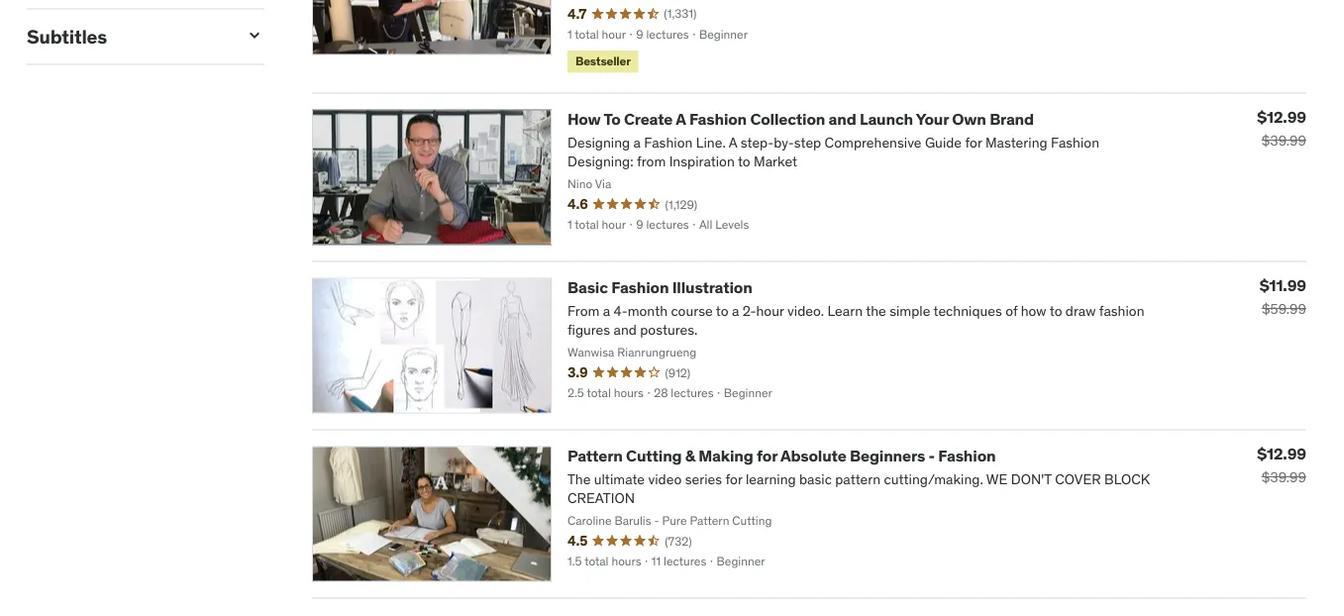 Task type: describe. For each thing, give the bounding box(es) containing it.
small image
[[245, 25, 264, 45]]

subtitles button
[[27, 24, 229, 48]]

$11.99
[[1260, 276, 1307, 296]]

for
[[757, 445, 778, 466]]

your
[[916, 109, 949, 129]]

create
[[624, 109, 673, 129]]

0 horizontal spatial fashion
[[611, 277, 669, 297]]

$39.99 for pattern cutting & making for absolute beginners - fashion
[[1262, 468, 1307, 486]]

basic fashion illustration
[[568, 277, 752, 297]]

absolute
[[781, 445, 847, 466]]

own
[[952, 109, 986, 129]]

brand
[[990, 109, 1034, 129]]

basic
[[568, 277, 608, 297]]

pattern cutting & making for absolute beginners - fashion link
[[568, 445, 996, 466]]

a
[[676, 109, 686, 129]]

pattern cutting & making for absolute beginners - fashion
[[568, 445, 996, 466]]

$12.99 $39.99 for pattern cutting & making for absolute beginners - fashion
[[1257, 444, 1307, 486]]

cutting
[[626, 445, 682, 466]]

making
[[699, 445, 753, 466]]



Task type: vqa. For each thing, say whether or not it's contained in the screenshot.


Task type: locate. For each thing, give the bounding box(es) containing it.
$39.99 for how to create a fashion collection and launch your own brand
[[1262, 131, 1307, 149]]

0 vertical spatial $12.99
[[1257, 107, 1307, 127]]

$11.99 $59.99
[[1260, 276, 1307, 318]]

illustration
[[672, 277, 752, 297]]

beginners
[[850, 445, 925, 466]]

pattern
[[568, 445, 623, 466]]

$39.99
[[1262, 131, 1307, 149], [1262, 468, 1307, 486]]

2 $12.99 from the top
[[1257, 444, 1307, 464]]

0 vertical spatial $39.99
[[1262, 131, 1307, 149]]

collection
[[750, 109, 825, 129]]

2 $12.99 $39.99 from the top
[[1257, 444, 1307, 486]]

0 vertical spatial $12.99 $39.99
[[1257, 107, 1307, 149]]

0 vertical spatial fashion
[[689, 109, 747, 129]]

1 vertical spatial fashion
[[611, 277, 669, 297]]

&
[[685, 445, 695, 466]]

$12.99 for pattern cutting & making for absolute beginners - fashion
[[1257, 444, 1307, 464]]

$12.99 for how to create a fashion collection and launch your own brand
[[1257, 107, 1307, 127]]

$59.99
[[1262, 300, 1307, 318]]

$12.99
[[1257, 107, 1307, 127], [1257, 444, 1307, 464]]

2 horizontal spatial fashion
[[938, 445, 996, 466]]

launch
[[860, 109, 913, 129]]

how to create a fashion collection and launch your own brand link
[[568, 109, 1034, 129]]

$12.99 $39.99
[[1257, 107, 1307, 149], [1257, 444, 1307, 486]]

and
[[829, 109, 857, 129]]

fashion
[[689, 109, 747, 129], [611, 277, 669, 297], [938, 445, 996, 466]]

1 $12.99 from the top
[[1257, 107, 1307, 127]]

fashion right 'a'
[[689, 109, 747, 129]]

1 $12.99 $39.99 from the top
[[1257, 107, 1307, 149]]

fashion right -
[[938, 445, 996, 466]]

how
[[568, 109, 601, 129]]

1 vertical spatial $12.99 $39.99
[[1257, 444, 1307, 486]]

$12.99 $39.99 for how to create a fashion collection and launch your own brand
[[1257, 107, 1307, 149]]

2 vertical spatial fashion
[[938, 445, 996, 466]]

1 vertical spatial $39.99
[[1262, 468, 1307, 486]]

subtitles
[[27, 24, 107, 48]]

1 $39.99 from the top
[[1262, 131, 1307, 149]]

basic fashion illustration link
[[568, 277, 752, 297]]

fashion right basic
[[611, 277, 669, 297]]

1 horizontal spatial fashion
[[689, 109, 747, 129]]

1 vertical spatial $12.99
[[1257, 444, 1307, 464]]

how to create a fashion collection and launch your own brand
[[568, 109, 1034, 129]]

-
[[929, 445, 935, 466]]

to
[[604, 109, 621, 129]]

2 $39.99 from the top
[[1262, 468, 1307, 486]]



